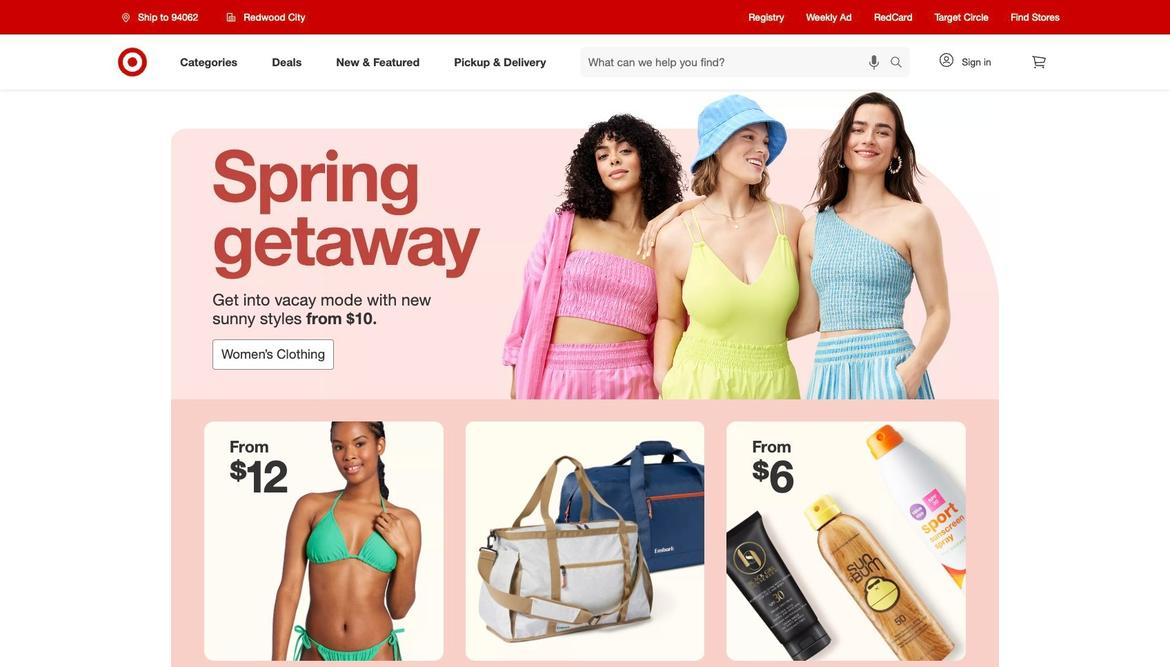 Task type: describe. For each thing, give the bounding box(es) containing it.
What can we help you find? suggestions appear below search field
[[580, 47, 894, 77]]

spring getaway image
[[171, 90, 999, 400]]



Task type: vqa. For each thing, say whether or not it's contained in the screenshot.
What can we help you find? suggestions appear below search field
yes



